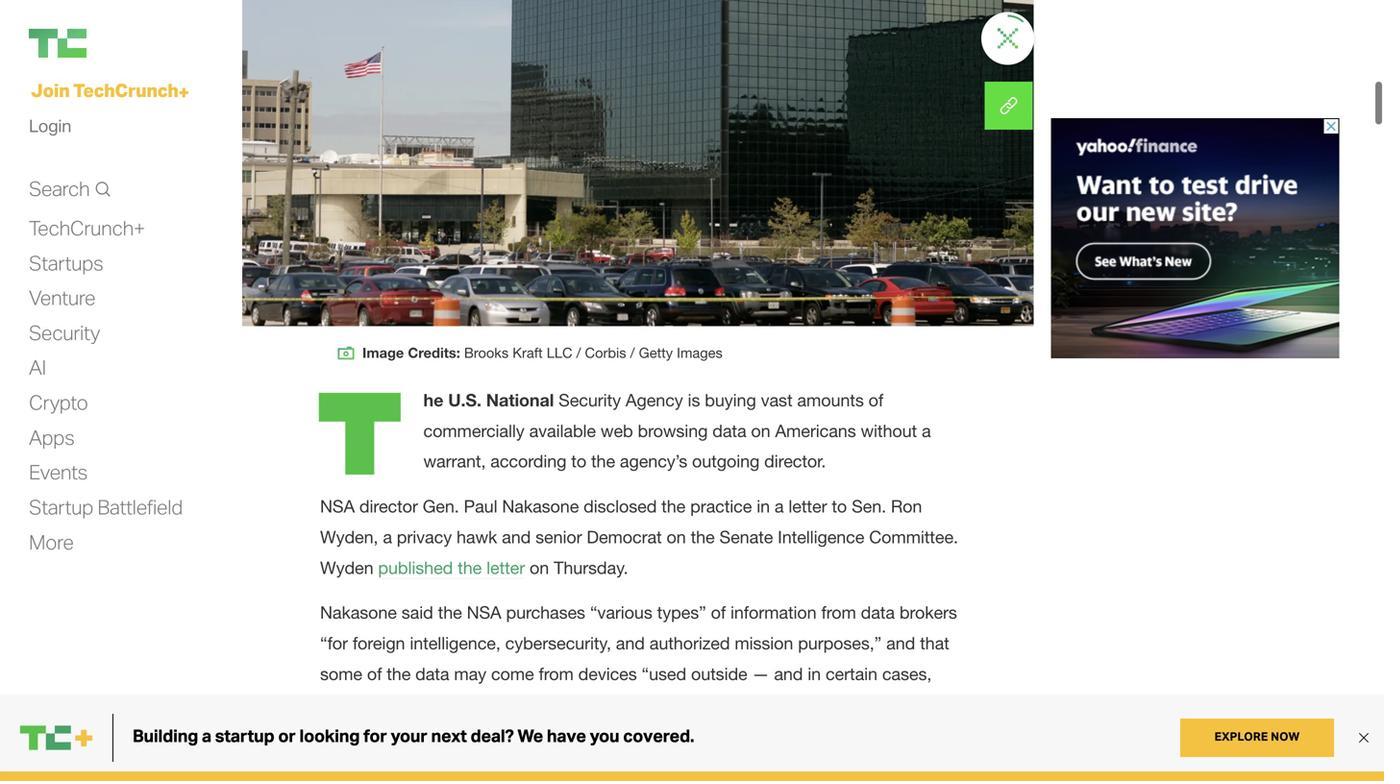 Task type: locate. For each thing, give the bounding box(es) containing it.
0 vertical spatial nsa
[[320, 497, 355, 517]]

security link
[[29, 320, 100, 346]]

0 horizontal spatial nakasone
[[320, 603, 397, 623]]

0 vertical spatial on
[[751, 421, 771, 441]]

intelligence,
[[410, 634, 501, 654]]

letter inside nsa director gen. paul nakasone disclosed the practice in a letter to sen. ron wyden, a privacy hawk and senior democrat on the senate intelligence committee. wyden
[[789, 497, 827, 517]]

security
[[29, 320, 100, 345], [559, 390, 621, 411]]

browsing
[[638, 421, 708, 441]]

wyden
[[320, 558, 374, 578]]

on right the 'democrat'
[[667, 527, 686, 547]]

1 vertical spatial —
[[370, 695, 387, 715]]

cybersecurity,
[[505, 634, 611, 654]]

1 vertical spatial of
[[711, 603, 726, 623]]

2 vertical spatial on
[[530, 558, 549, 578]]

to inside "nsa does buy and use commercially available netflow data related to wholly
[[841, 754, 856, 775]]

some
[[320, 664, 362, 684]]

available left netflow
[[614, 754, 680, 775]]

the left the united
[[392, 695, 416, 715]]

on down 'vast'
[[751, 421, 771, 441]]

2 vertical spatial of
[[367, 664, 382, 684]]

data up purposes,"
[[861, 603, 895, 623]]

0 vertical spatial letter
[[789, 497, 827, 517]]

0 horizontal spatial in
[[757, 497, 770, 517]]

techcrunch+
[[29, 215, 145, 240]]

to
[[571, 452, 587, 472], [832, 497, 847, 517], [841, 754, 856, 775]]

intelligence
[[778, 527, 865, 547]]

image
[[362, 344, 404, 361]]

from
[[822, 603, 856, 623], [539, 664, 574, 684]]

the up "intelligence,"
[[438, 603, 462, 623]]

2 vertical spatial a
[[383, 527, 392, 547]]

/
[[577, 345, 581, 361], [630, 345, 635, 361]]

reddit link
[[985, 82, 1033, 130]]

agency's
[[620, 452, 688, 472]]

nsa
[[320, 497, 355, 517], [467, 603, 502, 623]]

—
[[752, 664, 770, 684], [370, 695, 387, 715]]

0 horizontal spatial on
[[530, 558, 549, 578]]

1 vertical spatial in
[[808, 664, 821, 684]]

published
[[378, 558, 453, 578]]

and up "published the letter on thursday."
[[502, 527, 531, 547]]

2 horizontal spatial on
[[751, 421, 771, 441]]

mail link
[[985, 82, 1033, 130]]

0 vertical spatial —
[[752, 664, 770, 684]]

kraft
[[513, 345, 543, 361]]

— right inside
[[370, 695, 387, 715]]

1 horizontal spatial nakasone
[[502, 497, 579, 517]]

1 vertical spatial letter
[[487, 558, 525, 578]]

nsa up "intelligence,"
[[467, 603, 502, 623]]

to left wholly
[[841, 754, 856, 775]]

1 horizontal spatial letter
[[789, 497, 827, 517]]

1 vertical spatial security
[[559, 390, 621, 411]]

commercially right the use
[[508, 754, 609, 775]]

letter down hawk
[[487, 558, 525, 578]]

0 horizontal spatial security
[[29, 320, 100, 345]]

1 horizontal spatial in
[[808, 664, 821, 684]]

"used
[[642, 664, 687, 684]]

login link
[[29, 110, 71, 141]]

a down director on the left
[[383, 527, 392, 547]]

1 horizontal spatial on
[[667, 527, 686, 547]]

copy share link image
[[985, 82, 1033, 130]]

"for
[[320, 634, 348, 654]]

data inside security agency is buying vast amounts of commercially available web browsing data on americans without a warrant, according to the agency's outgoing director.
[[713, 421, 747, 441]]

the left practice
[[662, 497, 686, 517]]

web
[[601, 421, 633, 441]]

1 vertical spatial nsa
[[467, 603, 502, 623]]

brokers
[[900, 603, 957, 623]]

events link
[[29, 460, 88, 486]]

and down mission
[[774, 664, 803, 684]]

wholly
[[861, 754, 910, 775]]

0 horizontal spatial a
[[383, 527, 392, 547]]

come
[[491, 664, 534, 684]]

0 horizontal spatial nsa
[[320, 497, 355, 517]]

1 vertical spatial available
[[614, 754, 680, 775]]

published the letter link
[[378, 558, 525, 579]]

a right the without
[[922, 421, 931, 441]]

1 horizontal spatial of
[[711, 603, 726, 623]]

a for the
[[383, 527, 392, 547]]

1 horizontal spatial available
[[614, 754, 680, 775]]

techcrunch image
[[29, 29, 87, 58]]

1 horizontal spatial nsa
[[467, 603, 502, 623]]

a down director.
[[775, 497, 784, 517]]

1 vertical spatial a
[[775, 497, 784, 517]]

/ left getty
[[630, 345, 635, 361]]

techcrunch+ link
[[29, 215, 145, 241]]

nsa up wyden, at bottom
[[320, 497, 355, 517]]

said
[[402, 603, 433, 623]]

0 horizontal spatial —
[[370, 695, 387, 715]]

1 vertical spatial commercially
[[508, 754, 609, 775]]

the down hawk
[[458, 558, 482, 578]]

0 vertical spatial to
[[571, 452, 587, 472]]

1 horizontal spatial /
[[630, 345, 635, 361]]

security up web
[[559, 390, 621, 411]]

of down the foreign on the left of the page
[[367, 664, 382, 684]]

image credits: brooks kraft llc / corbis / getty images
[[362, 344, 723, 361]]

0 vertical spatial nakasone
[[502, 497, 579, 517]]

from down cybersecurity,
[[539, 664, 574, 684]]

security down venture link
[[29, 320, 100, 345]]

of up the without
[[869, 390, 884, 411]]

from up purposes,"
[[822, 603, 856, 623]]

in inside nakasone said the nsa purchases "various types" of information from data brokers "for foreign intelligence, cybersecurity, and authorized mission purposes," and that some of the data may come from devices "used outside — and in certain cases, inside — the united states."
[[808, 664, 821, 684]]

— down mission
[[752, 664, 770, 684]]

startup battlefield
[[29, 495, 183, 520]]

share on x image
[[985, 82, 1033, 130]]

nakasone inside nsa director gen. paul nakasone disclosed the practice in a letter to sen. ron wyden, a privacy hawk and senior democrat on the senate intelligence committee. wyden
[[502, 497, 579, 517]]

x link
[[985, 82, 1033, 130]]

of right types"
[[711, 603, 726, 623]]

security for security agency is buying vast amounts of commercially available web browsing data on americans without a warrant, according to the agency's outgoing director.
[[559, 390, 621, 411]]

0 vertical spatial security
[[29, 320, 100, 345]]

security inside security agency is buying vast amounts of commercially available web browsing data on americans without a warrant, according to the agency's outgoing director.
[[559, 390, 621, 411]]

data inside "nsa does buy and use commercially available netflow data related to wholly
[[746, 754, 780, 775]]

images
[[677, 345, 723, 361]]

advertisement element
[[1051, 118, 1340, 359]]

on down senior
[[530, 558, 549, 578]]

0 vertical spatial of
[[869, 390, 884, 411]]

data
[[713, 421, 747, 441], [861, 603, 895, 623], [416, 664, 449, 684], [746, 754, 780, 775]]

crypto
[[29, 390, 88, 415]]

in left certain
[[808, 664, 821, 684]]

nakasone
[[502, 497, 579, 517], [320, 603, 397, 623]]

a inside security agency is buying vast amounts of commercially available web browsing data on americans without a warrant, according to the agency's outgoing director.
[[922, 421, 931, 441]]

1 vertical spatial from
[[539, 664, 574, 684]]

commercially inside security agency is buying vast amounts of commercially available web browsing data on americans without a warrant, according to the agency's outgoing director.
[[424, 421, 525, 441]]

in
[[757, 497, 770, 517], [808, 664, 821, 684]]

1 / from the left
[[577, 345, 581, 361]]

"nsa
[[320, 754, 362, 775]]

1 horizontal spatial a
[[775, 497, 784, 517]]

1 vertical spatial on
[[667, 527, 686, 547]]

outgoing
[[692, 452, 760, 472]]

the down web
[[591, 452, 615, 472]]

0 vertical spatial a
[[922, 421, 931, 441]]

a
[[922, 421, 931, 441], [775, 497, 784, 517], [383, 527, 392, 547]]

0 horizontal spatial from
[[539, 664, 574, 684]]

and left the use
[[442, 754, 471, 775]]

0 vertical spatial in
[[757, 497, 770, 517]]

the down practice
[[691, 527, 715, 547]]

nakasone said the nsa purchases "various types" of information from data brokers "for foreign intelligence, cybersecurity, and authorized mission purposes," and that some of the data may come from devices "used outside — and in certain cases, inside — the united states."
[[320, 603, 957, 715]]

available up according
[[529, 421, 596, 441]]

data up the united
[[416, 664, 449, 684]]

camera image
[[337, 345, 355, 364]]

2 horizontal spatial a
[[922, 421, 931, 441]]

privacy
[[397, 527, 452, 547]]

2 horizontal spatial of
[[869, 390, 884, 411]]

on
[[751, 421, 771, 441], [667, 527, 686, 547], [530, 558, 549, 578]]

share on linkedin image
[[985, 82, 1033, 130]]

apps
[[29, 425, 74, 450]]

states."
[[476, 695, 536, 715]]

to right according
[[571, 452, 587, 472]]

practice
[[690, 497, 752, 517]]

0 vertical spatial from
[[822, 603, 856, 623]]

0 horizontal spatial available
[[529, 421, 596, 441]]

in up senate
[[757, 497, 770, 517]]

senate
[[720, 527, 773, 547]]

close screen button
[[984, 14, 1032, 62]]

to left sen.
[[832, 497, 847, 517]]

foreign
[[353, 634, 405, 654]]

the down the foreign on the left of the page
[[387, 664, 411, 684]]

startups
[[29, 250, 103, 275]]

1 vertical spatial nakasone
[[320, 603, 397, 623]]

a for of
[[922, 421, 931, 441]]

apps link
[[29, 425, 74, 451]]

close screen image
[[998, 28, 1018, 49]]

1 vertical spatial to
[[832, 497, 847, 517]]

letter up intelligence
[[789, 497, 827, 517]]

on inside security agency is buying vast amounts of commercially available web browsing data on americans without a warrant, according to the agency's outgoing director.
[[751, 421, 771, 441]]

facebook link
[[985, 82, 1033, 130]]

nakasone up the foreign on the left of the page
[[320, 603, 397, 623]]

letter
[[789, 497, 827, 517], [487, 558, 525, 578]]

0 horizontal spatial of
[[367, 664, 382, 684]]

outside
[[691, 664, 748, 684]]

democrat
[[587, 527, 662, 547]]

data left the related
[[746, 754, 780, 775]]

0 horizontal spatial /
[[577, 345, 581, 361]]

the
[[591, 452, 615, 472], [662, 497, 686, 517], [691, 527, 715, 547], [458, 558, 482, 578], [438, 603, 462, 623], [387, 664, 411, 684], [392, 695, 416, 715]]

available
[[529, 421, 596, 441], [614, 754, 680, 775]]

and
[[502, 527, 531, 547], [616, 634, 645, 654], [887, 634, 916, 654], [774, 664, 803, 684], [442, 754, 471, 775]]

commercially up warrant,
[[424, 421, 525, 441]]

2 vertical spatial to
[[841, 754, 856, 775]]

0 vertical spatial commercially
[[424, 421, 525, 441]]

/ right llc
[[577, 345, 581, 361]]

in inside nsa director gen. paul nakasone disclosed the practice in a letter to sen. ron wyden, a privacy hawk and senior democrat on the senate intelligence committee. wyden
[[757, 497, 770, 517]]

is
[[688, 390, 700, 411]]

events
[[29, 460, 88, 485]]

link copied image
[[1000, 168, 1019, 188]]

nsa inside nakasone said the nsa purchases "various types" of information from data brokers "for foreign intelligence, cybersecurity, and authorized mission purposes," and that some of the data may come from devices "used outside — and in certain cases, inside — the united states."
[[467, 603, 502, 623]]

1 horizontal spatial security
[[559, 390, 621, 411]]

and inside "nsa does buy and use commercially available netflow data related to wholly
[[442, 754, 471, 775]]

data down buying
[[713, 421, 747, 441]]

nakasone up senior
[[502, 497, 579, 517]]

gen.
[[423, 497, 459, 517]]

of inside security agency is buying vast amounts of commercially available web browsing data on americans without a warrant, according to the agency's outgoing director.
[[869, 390, 884, 411]]

0 vertical spatial available
[[529, 421, 596, 441]]



Task type: vqa. For each thing, say whether or not it's contained in the screenshot.
San to the left
no



Task type: describe. For each thing, give the bounding box(es) containing it.
agency
[[626, 390, 683, 411]]

1 horizontal spatial —
[[752, 664, 770, 684]]

senior
[[536, 527, 582, 547]]

techcrunch
[[73, 78, 178, 101]]

search image
[[94, 180, 111, 199]]

available inside security agency is buying vast amounts of commercially available web browsing data on americans without a warrant, according to the agency's outgoing director.
[[529, 421, 596, 441]]

"various
[[590, 603, 653, 623]]

thursday.
[[554, 558, 628, 578]]

buy
[[409, 754, 438, 775]]

brooks
[[464, 345, 509, 361]]

startup
[[29, 495, 93, 520]]

+
[[178, 80, 189, 103]]

paul
[[464, 497, 498, 517]]

0 horizontal spatial letter
[[487, 558, 525, 578]]

techcrunch link
[[29, 29, 221, 58]]

ai link
[[29, 355, 46, 381]]

share on reddit image
[[985, 82, 1033, 130]]

security for security
[[29, 320, 100, 345]]

hawk
[[457, 527, 497, 547]]

director.
[[765, 452, 826, 472]]

united
[[421, 695, 471, 715]]

nakasone inside nakasone said the nsa purchases "various types" of information from data brokers "for foreign intelligence, cybersecurity, and authorized mission purposes," and that some of the data may come from devices "used outside — and in certain cases, inside — the united states."
[[320, 603, 397, 623]]

crypto link
[[29, 390, 88, 416]]

authorized
[[650, 634, 730, 654]]

use
[[476, 754, 503, 775]]

nsa inside nsa director gen. paul nakasone disclosed the practice in a letter to sen. ron wyden, a privacy hawk and senior democrat on the senate intelligence committee. wyden
[[320, 497, 355, 517]]

vast
[[761, 390, 793, 411]]

more link
[[29, 530, 74, 556]]

venture link
[[29, 285, 95, 311]]

battlefield
[[97, 495, 183, 520]]

startups link
[[29, 250, 103, 276]]

nsa director gen. paul nakasone disclosed the practice in a letter to sen. ron wyden, a privacy hawk and senior democrat on the senate intelligence committee. wyden
[[320, 497, 959, 578]]

to inside nsa director gen. paul nakasone disclosed the practice in a letter to sen. ron wyden, a privacy hawk and senior democrat on the senate intelligence committee. wyden
[[832, 497, 847, 517]]

netflow
[[685, 754, 741, 775]]

copy share link link
[[985, 82, 1033, 130]]

published the letter on thursday.
[[378, 558, 628, 578]]

credits:
[[408, 344, 460, 361]]

inside
[[320, 695, 365, 715]]

join
[[31, 78, 70, 101]]

2 / from the left
[[630, 345, 635, 361]]

cases,
[[883, 664, 932, 684]]

ai
[[29, 355, 46, 380]]

login
[[29, 115, 71, 136]]

buying
[[705, 390, 756, 411]]

and down "various
[[616, 634, 645, 654]]

an exterior view of the national security agency in ft meade, maryland image
[[242, 0, 1034, 326]]

warrant,
[[424, 452, 486, 472]]

ron
[[891, 497, 922, 517]]

without
[[861, 421, 917, 441]]

commercially inside "nsa does buy and use commercially available netflow data related to wholly
[[508, 754, 609, 775]]

and up cases,
[[887, 634, 916, 654]]

mission
[[735, 634, 794, 654]]

amounts
[[798, 390, 864, 411]]

and inside nsa director gen. paul nakasone disclosed the practice in a letter to sen. ron wyden, a privacy hawk and senior democrat on the senate intelligence committee. wyden
[[502, 527, 531, 547]]

share on facebook image
[[985, 82, 1033, 130]]

certain
[[826, 664, 878, 684]]

corbis
[[585, 345, 627, 361]]

disclosed
[[584, 497, 657, 517]]

does
[[367, 754, 405, 775]]

committee.
[[869, 527, 959, 547]]

related
[[784, 754, 836, 775]]

join techcrunch +
[[31, 78, 189, 103]]

more
[[29, 530, 74, 555]]

venture
[[29, 285, 95, 310]]

information
[[731, 603, 817, 623]]

"nsa does buy and use commercially available netflow data related to wholly
[[320, 754, 953, 782]]

americans
[[775, 421, 856, 441]]

available inside "nsa does buy and use commercially available netflow data related to wholly
[[614, 754, 680, 775]]

to inside security agency is buying vast amounts of commercially available web browsing data on americans without a warrant, according to the agency's outgoing director.
[[571, 452, 587, 472]]

1 horizontal spatial from
[[822, 603, 856, 623]]

share over email image
[[985, 82, 1033, 130]]

wyden,
[[320, 527, 378, 547]]

may
[[454, 664, 487, 684]]

according
[[491, 452, 567, 472]]

llc
[[547, 345, 573, 361]]

director
[[360, 497, 418, 517]]

getty
[[639, 345, 673, 361]]

on inside nsa director gen. paul nakasone disclosed the practice in a letter to sen. ron wyden, a privacy hawk and senior democrat on the senate intelligence committee. wyden
[[667, 527, 686, 547]]

devices
[[579, 664, 637, 684]]

that
[[920, 634, 950, 654]]

the inside security agency is buying vast amounts of commercially available web browsing data on americans without a warrant, according to the agency's outgoing director.
[[591, 452, 615, 472]]

security agency is buying vast amounts of commercially available web browsing data on americans without a warrant, according to the agency's outgoing director.
[[424, 390, 931, 472]]

search
[[29, 176, 90, 201]]

purchases
[[506, 603, 586, 623]]



